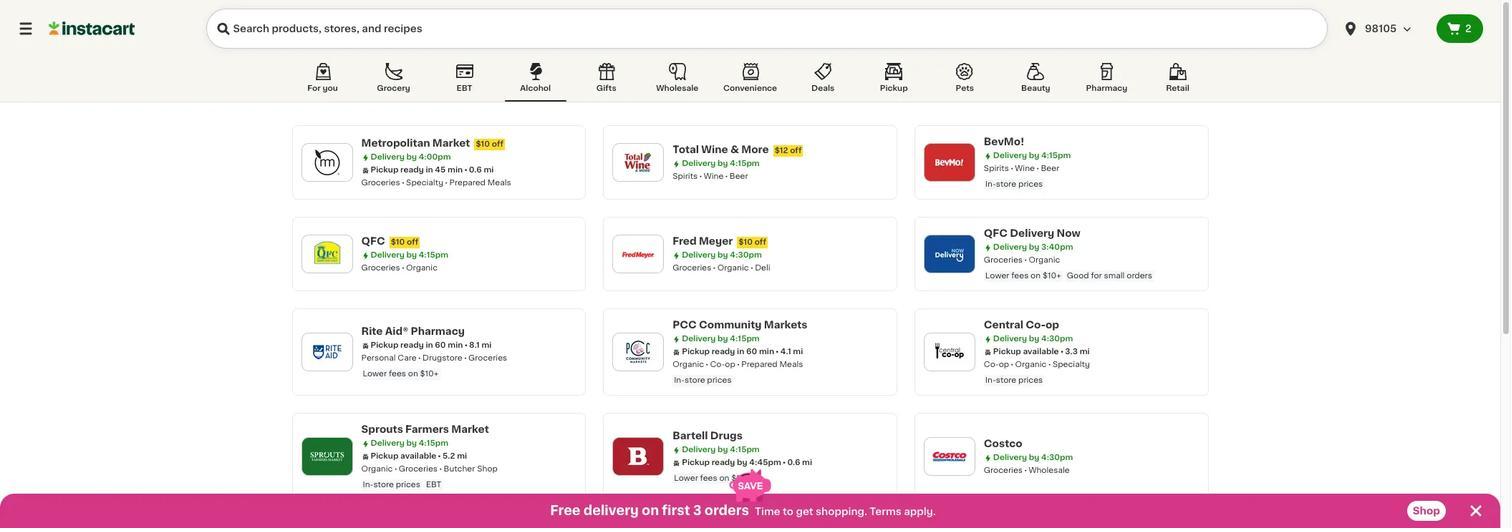 Task type: locate. For each thing, give the bounding box(es) containing it.
groceries down 'pickup ready in 45 min'
[[361, 179, 400, 187]]

0 vertical spatial market
[[432, 138, 470, 148]]

delivery for the qfc delivery now logo
[[993, 244, 1027, 251]]

by down drugs
[[718, 446, 728, 454]]

2 vertical spatial $10+
[[731, 475, 750, 483]]

4:30pm up deli
[[730, 251, 762, 259]]

butcher
[[444, 466, 475, 473]]

0 vertical spatial 0.6
[[469, 166, 482, 174]]

groceries organic
[[984, 256, 1060, 264], [361, 264, 438, 272]]

1 vertical spatial 0.6 mi
[[787, 459, 812, 467]]

wine down total wine & more $12 off
[[704, 173, 724, 180]]

1 horizontal spatial ebt
[[457, 85, 473, 92]]

0 horizontal spatial prepared
[[449, 179, 486, 187]]

1 vertical spatial $10+
[[420, 370, 439, 378]]

ebt button
[[434, 60, 495, 102]]

1 vertical spatial prepared
[[741, 361, 778, 369]]

delivery by 4:15pm down sprouts farmers market
[[371, 440, 448, 448]]

sprouts farmers market
[[361, 425, 489, 435]]

4:30pm for central co-op
[[1041, 335, 1073, 343]]

personal
[[361, 355, 396, 362]]

delivery by 4:15pm for bartell drugs
[[682, 446, 760, 454]]

shop inside button
[[1413, 506, 1440, 516]]

2 button
[[1437, 14, 1483, 43]]

1 horizontal spatial beer
[[1041, 165, 1060, 173]]

retail button
[[1147, 60, 1209, 102]]

0.6
[[469, 166, 482, 174], [787, 459, 800, 467]]

by down community
[[718, 335, 728, 343]]

off
[[492, 140, 504, 148], [790, 147, 802, 155], [407, 239, 419, 246], [755, 239, 766, 246]]

delivery down bartell
[[682, 446, 716, 454]]

1 horizontal spatial 0.6
[[787, 459, 800, 467]]

organic
[[1029, 256, 1060, 264], [406, 264, 438, 272], [718, 264, 749, 272], [673, 361, 704, 369], [1015, 361, 1047, 369], [361, 466, 393, 473]]

0.6 right 45
[[469, 166, 482, 174]]

rite
[[361, 327, 383, 337]]

delivery for bevmo! logo
[[993, 152, 1027, 160]]

0 horizontal spatial 60
[[435, 342, 446, 350]]

pickup
[[880, 85, 908, 92], [371, 166, 399, 174], [371, 342, 399, 350], [682, 348, 710, 356], [993, 348, 1021, 356], [371, 453, 399, 461], [682, 459, 710, 467]]

qfc up the 'delivery by 3:40pm'
[[984, 228, 1008, 239]]

lower fees on $10+
[[363, 370, 439, 378], [674, 475, 750, 483]]

2 vertical spatial fees
[[700, 475, 717, 483]]

pickup available
[[993, 348, 1059, 356], [371, 453, 436, 461]]

delivery down central
[[993, 335, 1027, 343]]

delivery down the qfc delivery now
[[993, 244, 1027, 251]]

pickup button
[[863, 60, 925, 102]]

$10 up groceries specialty prepared meals
[[476, 140, 490, 148]]

beer down total wine & more $12 off
[[730, 173, 748, 180]]

pickup available up in-store prices ebt
[[371, 453, 436, 461]]

1 horizontal spatial shop
[[1413, 506, 1440, 516]]

spirits
[[984, 165, 1009, 173], [673, 173, 698, 180]]

0 vertical spatial lower fees on $10+
[[363, 370, 439, 378]]

in for 0.6 mi
[[426, 166, 433, 174]]

op up co-op organic specialty
[[1046, 320, 1059, 330]]

beauty button
[[1005, 60, 1067, 102]]

2 horizontal spatial lower
[[985, 272, 1010, 280]]

mi right '8.1'
[[482, 342, 492, 350]]

pharmacy up personal care drugstore groceries at the left of the page
[[411, 327, 465, 337]]

deli
[[755, 264, 770, 272]]

ready down drugs
[[712, 459, 735, 467]]

by left the '4:45pm'
[[737, 459, 748, 467]]

60 up drugstore
[[435, 342, 446, 350]]

0 horizontal spatial fees
[[389, 370, 406, 378]]

by for qfc logo
[[406, 251, 417, 259]]

pharmacy right "beauty"
[[1086, 85, 1128, 92]]

1 horizontal spatial $10+
[[731, 475, 750, 483]]

ready for groceries
[[400, 166, 424, 174]]

$10 inside qfc $10 off
[[391, 239, 405, 246]]

min left 4.1
[[759, 348, 774, 356]]

off right $12
[[790, 147, 802, 155]]

delivery
[[993, 152, 1027, 160], [371, 153, 404, 161], [682, 160, 716, 168], [1010, 228, 1055, 239], [993, 244, 1027, 251], [371, 251, 404, 259], [682, 251, 716, 259], [682, 335, 716, 343], [993, 335, 1027, 343], [371, 440, 404, 448], [682, 446, 716, 454], [993, 454, 1027, 462]]

0 horizontal spatial specialty
[[406, 179, 443, 187]]

mi up butcher
[[457, 453, 467, 461]]

delivery for costco logo
[[993, 454, 1027, 462]]

ebt
[[457, 85, 473, 92], [426, 481, 441, 489]]

$10+ for rite aid® pharmacy
[[420, 370, 439, 378]]

lower for bartell drugs
[[674, 475, 698, 483]]

1 horizontal spatial lower
[[674, 475, 698, 483]]

lower up the 'first'
[[674, 475, 698, 483]]

delivery by 4:15pm for bevmo!
[[993, 152, 1071, 160]]

available up organic groceries butcher shop
[[400, 453, 436, 461]]

prices up the qfc delivery now
[[1019, 180, 1043, 188]]

0.6 mi for pickup ready by 4:45pm
[[787, 459, 812, 467]]

groceries down fred
[[673, 264, 711, 272]]

delivery by 4:30pm for costco
[[993, 454, 1073, 462]]

by up groceries wholesale at the right bottom of page
[[1029, 454, 1039, 462]]

0 horizontal spatial $10+
[[420, 370, 439, 378]]

8.1 mi
[[469, 342, 492, 350]]

1 vertical spatial available
[[400, 453, 436, 461]]

central co-op logo image
[[931, 334, 968, 371]]

shop right butcher
[[477, 466, 498, 473]]

beer up the qfc delivery now
[[1041, 165, 1060, 173]]

min for 0.6 mi
[[448, 166, 463, 174]]

by for the qfc delivery now logo
[[1029, 244, 1039, 251]]

1 vertical spatial lower fees on $10+
[[674, 475, 750, 483]]

delivery by 4:30pm down central co-op
[[993, 335, 1073, 343]]

prices down organic groceries butcher shop
[[396, 481, 420, 489]]

45
[[435, 166, 446, 174]]

by down "beauty"
[[1029, 152, 1039, 160]]

by down qfc $10 off
[[406, 251, 417, 259]]

lower fees on $10+ down 'care'
[[363, 370, 439, 378]]

0 horizontal spatial pharmacy
[[411, 327, 465, 337]]

by down the qfc delivery now
[[1029, 244, 1039, 251]]

spirits wine beer for bevmo! logo
[[984, 165, 1060, 173]]

off up deli
[[755, 239, 766, 246]]

0 horizontal spatial beer
[[730, 173, 748, 180]]

lower down personal
[[363, 370, 387, 378]]

groceries up in-store prices ebt
[[399, 466, 438, 473]]

0.6 for pickup ready in 45 min
[[469, 166, 482, 174]]

2 vertical spatial 4:30pm
[[1041, 454, 1073, 462]]

in-store prices for pcc community markets
[[674, 377, 732, 385]]

$10 for metropolitan market
[[476, 140, 490, 148]]

2 horizontal spatial co-
[[1026, 320, 1046, 330]]

1 vertical spatial 4:30pm
[[1041, 335, 1073, 343]]

0 horizontal spatial $10
[[391, 239, 405, 246]]

retail
[[1166, 85, 1190, 92]]

lower fees on $10+ down pickup ready by 4:45pm
[[674, 475, 750, 483]]

Search field
[[206, 9, 1328, 49]]

1 horizontal spatial spirits wine beer
[[984, 165, 1060, 173]]

delivery down qfc $10 off
[[371, 251, 404, 259]]

for you
[[307, 85, 338, 92]]

lower down the 'delivery by 3:40pm'
[[985, 272, 1010, 280]]

pickup down central
[[993, 348, 1021, 356]]

by down sprouts farmers market
[[406, 440, 417, 448]]

by for central co-op logo
[[1029, 335, 1039, 343]]

0 horizontal spatial pickup available
[[371, 453, 436, 461]]

0 vertical spatial specialty
[[406, 179, 443, 187]]

market up 4:00pm
[[432, 138, 470, 148]]

0 vertical spatial 0.6 mi
[[469, 166, 494, 174]]

$10 right "meyer"
[[739, 239, 753, 246]]

0 horizontal spatial shop
[[477, 466, 498, 473]]

4:30pm up 3.3
[[1041, 335, 1073, 343]]

shop
[[477, 466, 498, 473], [1413, 506, 1440, 516]]

qfc for qfc $10 off
[[361, 236, 385, 246]]

sprouts farmers market logo image
[[308, 438, 346, 476]]

qfc right qfc logo
[[361, 236, 385, 246]]

groceries organic deli
[[673, 264, 770, 272]]

0 horizontal spatial 0.6
[[469, 166, 482, 174]]

min
[[448, 166, 463, 174], [448, 342, 463, 350], [759, 348, 774, 356]]

0 vertical spatial pharmacy
[[1086, 85, 1128, 92]]

delivery down metropolitan
[[371, 153, 404, 161]]

0 vertical spatial orders
[[1127, 272, 1152, 280]]

pickup available up co-op organic specialty
[[993, 348, 1059, 356]]

specialty
[[406, 179, 443, 187], [1053, 361, 1090, 369]]

1 horizontal spatial wholesale
[[1029, 467, 1070, 475]]

$10+ left good on the bottom
[[1043, 272, 1061, 280]]

1 vertical spatial lower
[[363, 370, 387, 378]]

now
[[1057, 228, 1081, 239]]

fees down the 'delivery by 3:40pm'
[[1012, 272, 1029, 280]]

market up 5.2 mi
[[451, 425, 489, 435]]

convenience button
[[718, 60, 783, 102]]

groceries down 8.1 mi
[[468, 355, 507, 362]]

delivery by 4:30pm for central co-op
[[993, 335, 1073, 343]]

gifts button
[[576, 60, 637, 102]]

orders right "3"
[[705, 505, 749, 518]]

min up drugstore
[[448, 342, 463, 350]]

0 horizontal spatial co-
[[710, 361, 725, 369]]

0 horizontal spatial available
[[400, 453, 436, 461]]

delivery by 4:15pm for sprouts farmers market
[[371, 440, 448, 448]]

groceries organic down qfc $10 off
[[361, 264, 438, 272]]

4:15pm for bevmo!
[[1041, 152, 1071, 160]]

1 horizontal spatial co-
[[984, 361, 999, 369]]

delivery by 4:15pm down bevmo! in the top of the page
[[993, 152, 1071, 160]]

get
[[796, 507, 813, 517]]

pickup down pcc
[[682, 348, 710, 356]]

total wine & more $12 off
[[673, 145, 802, 155]]

pickup for central co-op logo
[[993, 348, 1021, 356]]

0.6 right the '4:45pm'
[[787, 459, 800, 467]]

1 vertical spatial ebt
[[426, 481, 441, 489]]

1 horizontal spatial groceries organic
[[984, 256, 1060, 264]]

qfc
[[984, 228, 1008, 239], [361, 236, 385, 246]]

in
[[426, 166, 433, 174], [426, 342, 433, 350], [737, 348, 744, 356]]

prepared down pcc community markets
[[741, 361, 778, 369]]

pickup for the sprouts farmers market logo
[[371, 453, 399, 461]]

1 vertical spatial pharmacy
[[411, 327, 465, 337]]

0 horizontal spatial meals
[[488, 179, 511, 187]]

pickup available for co-
[[993, 348, 1059, 356]]

you
[[323, 85, 338, 92]]

2 vertical spatial delivery by 4:30pm
[[993, 454, 1073, 462]]

wholesale
[[656, 85, 699, 92], [1029, 467, 1070, 475]]

1 vertical spatial shop
[[1413, 506, 1440, 516]]

metropolitan market logo image
[[308, 144, 346, 181]]

1 vertical spatial pickup available
[[371, 453, 436, 461]]

qfc delivery now
[[984, 228, 1081, 239]]

in- down pcc
[[674, 377, 685, 385]]

delivery for metropolitan market logo on the left top
[[371, 153, 404, 161]]

2
[[1465, 24, 1472, 34]]

available up co-op organic specialty
[[1023, 348, 1059, 356]]

mi right 4.1
[[793, 348, 803, 356]]

fred
[[673, 236, 697, 246]]

0 horizontal spatial spirits
[[673, 173, 698, 180]]

in-store prices down co-op organic specialty
[[985, 377, 1043, 385]]

$10
[[476, 140, 490, 148], [391, 239, 405, 246], [739, 239, 753, 246]]

wine down bevmo! in the top of the page
[[1015, 165, 1035, 173]]

0 vertical spatial ebt
[[457, 85, 473, 92]]

on left the 'first'
[[642, 505, 659, 518]]

available for co-
[[1023, 348, 1059, 356]]

fees for bartell drugs
[[700, 475, 717, 483]]

1 horizontal spatial lower fees on $10+
[[674, 475, 750, 483]]

1 vertical spatial delivery by 4:30pm
[[993, 335, 1073, 343]]

delivery by 4:30pm up groceries wholesale at the right bottom of page
[[993, 454, 1073, 462]]

delivery down "costco"
[[993, 454, 1027, 462]]

2 horizontal spatial fees
[[1012, 272, 1029, 280]]

None search field
[[206, 9, 1328, 49]]

rite aid® pharmacy
[[361, 327, 465, 337]]

pickup available for farmers
[[371, 453, 436, 461]]

0 horizontal spatial op
[[725, 361, 735, 369]]

4:30pm up groceries wholesale at the right bottom of page
[[1041, 454, 1073, 462]]

1 horizontal spatial $10
[[476, 140, 490, 148]]

0 horizontal spatial wholesale
[[656, 85, 699, 92]]

in-store prices for central co-op
[[985, 377, 1043, 385]]

co- right central
[[1026, 320, 1046, 330]]

specialty down 3.3
[[1053, 361, 1090, 369]]

mi for sprouts farmers market
[[457, 453, 467, 461]]

by for fred meyer logo at the left of the page
[[718, 251, 728, 259]]

free
[[550, 505, 581, 518]]

pickup inside button
[[880, 85, 908, 92]]

spirits wine beer down &
[[673, 173, 748, 180]]

1 horizontal spatial qfc
[[984, 228, 1008, 239]]

shop categories tab list
[[292, 60, 1209, 102]]

by
[[1029, 152, 1039, 160], [406, 153, 417, 161], [718, 160, 728, 168], [1029, 244, 1039, 251], [406, 251, 417, 259], [718, 251, 728, 259], [718, 335, 728, 343], [1029, 335, 1039, 343], [406, 440, 417, 448], [718, 446, 728, 454], [1029, 454, 1039, 462], [737, 459, 748, 467]]

pharmacy inside "button"
[[1086, 85, 1128, 92]]

small
[[1104, 272, 1125, 280]]

pets button
[[934, 60, 996, 102]]

$10 inside fred meyer $10 off
[[739, 239, 753, 246]]

1 vertical spatial 0.6
[[787, 459, 800, 467]]

spirits wine beer
[[984, 165, 1060, 173], [673, 173, 748, 180]]

lower fees on $10+ good for small orders
[[985, 272, 1152, 280]]

orders
[[1127, 272, 1152, 280], [705, 505, 749, 518]]

fees down pickup ready by 4:45pm
[[700, 475, 717, 483]]

0 horizontal spatial 0.6 mi
[[469, 166, 494, 174]]

5.2
[[443, 453, 455, 461]]

off inside the metropolitan market $10 off
[[492, 140, 504, 148]]

in-store prices down organic co-op prepared meals
[[674, 377, 732, 385]]

2 horizontal spatial $10
[[739, 239, 753, 246]]

1 vertical spatial orders
[[705, 505, 749, 518]]

orders right small on the bottom right of page
[[1127, 272, 1152, 280]]

spirits down total at the top
[[673, 173, 698, 180]]

off down groceries specialty prepared meals
[[407, 239, 419, 246]]

by for total wine & more logo
[[718, 160, 728, 168]]

specialty down 'pickup ready in 45 min'
[[406, 179, 443, 187]]

delivery for bartell drugs logo
[[682, 446, 716, 454]]

community
[[699, 320, 762, 330]]

0 vertical spatial wholesale
[[656, 85, 699, 92]]

pickup down metropolitan
[[371, 166, 399, 174]]

0 horizontal spatial spirits wine beer
[[673, 173, 748, 180]]

0 vertical spatial available
[[1023, 348, 1059, 356]]

1 vertical spatial fees
[[389, 370, 406, 378]]

1 horizontal spatial pickup available
[[993, 348, 1059, 356]]

1 horizontal spatial fees
[[700, 475, 717, 483]]

0 horizontal spatial lower
[[363, 370, 387, 378]]

fees
[[1012, 272, 1029, 280], [389, 370, 406, 378], [700, 475, 717, 483]]

off inside fred meyer $10 off
[[755, 239, 766, 246]]

delivery by 4:30pm up groceries organic deli
[[682, 251, 762, 259]]

co-
[[1026, 320, 1046, 330], [710, 361, 725, 369], [984, 361, 999, 369]]

groceries
[[361, 179, 400, 187], [984, 256, 1023, 264], [361, 264, 400, 272], [673, 264, 711, 272], [468, 355, 507, 362], [399, 466, 438, 473], [984, 467, 1023, 475]]

0 horizontal spatial pickup ready in 60 min
[[371, 342, 463, 350]]

ready
[[400, 166, 424, 174], [400, 342, 424, 350], [712, 348, 735, 356], [712, 459, 735, 467]]

3
[[693, 505, 702, 518]]

0 horizontal spatial lower fees on $10+
[[363, 370, 439, 378]]

in up personal care drugstore groceries at the left of the page
[[426, 342, 433, 350]]

lower fees on $10+ for drugs
[[674, 475, 750, 483]]

by for the sprouts farmers market logo
[[406, 440, 417, 448]]

delivery
[[584, 505, 639, 518]]

delivery for fred meyer logo at the left of the page
[[682, 251, 716, 259]]

mi for bartell drugs
[[802, 459, 812, 467]]

0 horizontal spatial groceries organic
[[361, 264, 438, 272]]

0 vertical spatial $10+
[[1043, 272, 1061, 280]]

1 vertical spatial meals
[[780, 361, 803, 369]]

1 horizontal spatial 0.6 mi
[[787, 459, 812, 467]]

0 vertical spatial lower
[[985, 272, 1010, 280]]

delivery by 4:15pm for pcc community markets
[[682, 335, 760, 343]]

prepared down 4:00pm
[[449, 179, 486, 187]]

0 vertical spatial pickup available
[[993, 348, 1059, 356]]

0 horizontal spatial qfc
[[361, 236, 385, 246]]

delivery by 3:40pm
[[993, 244, 1073, 251]]

60 up organic co-op prepared meals
[[746, 348, 757, 356]]

by for bevmo! logo
[[1029, 152, 1039, 160]]

$10 inside the metropolitan market $10 off
[[476, 140, 490, 148]]

by up 'pickup ready in 45 min'
[[406, 153, 417, 161]]

deals button
[[792, 60, 854, 102]]

groceries organic down the 'delivery by 3:40pm'
[[984, 256, 1060, 264]]

bartell drugs
[[673, 431, 743, 441]]

1 horizontal spatial 60
[[746, 348, 757, 356]]

by for metropolitan market logo on the left top
[[406, 153, 417, 161]]

save image
[[729, 469, 771, 502]]

0.6 mi right 45
[[469, 166, 494, 174]]

by for bartell drugs logo
[[718, 446, 728, 454]]

0.6 mi for pickup ready in 45 min
[[469, 166, 494, 174]]

pickup down the sprouts
[[371, 453, 399, 461]]

$10 for fred meyer
[[739, 239, 753, 246]]

delivery for pcc community markets logo
[[682, 335, 716, 343]]

pickup ready in 45 min
[[371, 166, 463, 174]]

op for organic
[[725, 361, 735, 369]]

0 vertical spatial fees
[[1012, 272, 1029, 280]]

1 horizontal spatial spirits
[[984, 165, 1009, 173]]

1 horizontal spatial available
[[1023, 348, 1059, 356]]

1 horizontal spatial pharmacy
[[1086, 85, 1128, 92]]

2 horizontal spatial op
[[1046, 320, 1059, 330]]

1 horizontal spatial pickup ready in 60 min
[[682, 348, 774, 356]]

2 vertical spatial lower
[[674, 475, 698, 483]]

bevmo! logo image
[[931, 144, 968, 181]]

pharmacy
[[1086, 85, 1128, 92], [411, 327, 465, 337]]



Task type: describe. For each thing, give the bounding box(es) containing it.
in- down the sprouts
[[363, 481, 373, 489]]

on down pickup ready by 4:45pm
[[719, 475, 729, 483]]

organic down central co-op
[[1015, 361, 1047, 369]]

prices down co-op organic specialty
[[1019, 377, 1043, 385]]

free delivery on first 3 orders time to get shopping. terms apply.
[[550, 505, 936, 518]]

wine left &
[[701, 145, 728, 155]]

on down 'care'
[[408, 370, 418, 378]]

apply.
[[904, 507, 936, 517]]

costco logo image
[[931, 438, 968, 476]]

delivery for qfc logo
[[371, 251, 404, 259]]

groceries organic for 4:15pm
[[361, 264, 438, 272]]

0 horizontal spatial orders
[[705, 505, 749, 518]]

co- for central
[[1026, 320, 1046, 330]]

central
[[984, 320, 1024, 330]]

wine for total wine & more logo
[[704, 173, 724, 180]]

60 for 8.1 mi
[[435, 342, 446, 350]]

time
[[755, 507, 780, 517]]

groceries organic for 3:40pm
[[984, 256, 1060, 264]]

delivery for central co-op logo
[[993, 335, 1027, 343]]

rite aid® pharmacy logo image
[[308, 334, 346, 371]]

delivery by 4:15pm down qfc $10 off
[[371, 251, 448, 259]]

0 vertical spatial prepared
[[449, 179, 486, 187]]

wine for bevmo! logo
[[1015, 165, 1035, 173]]

pickup ready by 4:45pm
[[682, 459, 781, 467]]

pickup for metropolitan market logo on the left top
[[371, 166, 399, 174]]

organic down the 'delivery by 3:40pm'
[[1029, 256, 1060, 264]]

for
[[1091, 272, 1102, 280]]

by for costco logo
[[1029, 454, 1039, 462]]

on down the 'delivery by 3:40pm'
[[1031, 272, 1041, 280]]

fred meyer logo image
[[620, 236, 657, 273]]

farmers
[[405, 425, 449, 435]]

prices down organic co-op prepared meals
[[707, 377, 732, 385]]

convenience
[[723, 85, 777, 92]]

qfc for qfc delivery now
[[984, 228, 1008, 239]]

meyer
[[699, 236, 733, 246]]

groceries down the 'delivery by 3:40pm'
[[984, 256, 1023, 264]]

4.1
[[780, 348, 791, 356]]

1 horizontal spatial prepared
[[741, 361, 778, 369]]

available for farmers
[[400, 453, 436, 461]]

4:15pm for sprouts farmers market
[[419, 440, 448, 448]]

bartell drugs logo image
[[620, 438, 657, 476]]

1 vertical spatial specialty
[[1053, 361, 1090, 369]]

wholesale button
[[647, 60, 708, 102]]

organic left deli
[[718, 264, 749, 272]]

delivery for the sprouts farmers market logo
[[371, 440, 404, 448]]

sprouts
[[361, 425, 403, 435]]

pharmacy button
[[1076, 60, 1138, 102]]

qfc logo image
[[308, 236, 346, 273]]

close image
[[1468, 503, 1485, 520]]

4:00pm
[[419, 153, 451, 161]]

0.6 for pickup ready by 4:45pm
[[787, 459, 800, 467]]

0 horizontal spatial ebt
[[426, 481, 441, 489]]

lower for rite aid® pharmacy
[[363, 370, 387, 378]]

in for 4.1 mi
[[737, 348, 744, 356]]

store down organic groceries butcher shop
[[373, 481, 394, 489]]

pcc community markets
[[673, 320, 808, 330]]

98105 button
[[1342, 9, 1428, 49]]

spirits for total wine & more logo
[[673, 173, 698, 180]]

4.1 mi
[[780, 348, 803, 356]]

4:15pm for pcc community markets
[[730, 335, 760, 343]]

5.2 mi
[[443, 453, 467, 461]]

3.3 mi
[[1065, 348, 1090, 356]]

off inside total wine & more $12 off
[[790, 147, 802, 155]]

delivery up the 'delivery by 3:40pm'
[[1010, 228, 1055, 239]]

store down organic co-op prepared meals
[[685, 377, 705, 385]]

in-store prices down bevmo! in the top of the page
[[985, 180, 1043, 188]]

8.1
[[469, 342, 480, 350]]

fred meyer $10 off
[[673, 236, 766, 246]]

0 vertical spatial meals
[[488, 179, 511, 187]]

pickup ready in 60 min for 8.1 mi
[[371, 342, 463, 350]]

metropolitan
[[361, 138, 430, 148]]

co- for organic
[[710, 361, 725, 369]]

2 horizontal spatial $10+
[[1043, 272, 1061, 280]]

personal care drugstore groceries
[[361, 355, 507, 362]]

delivery for total wine & more logo
[[682, 160, 716, 168]]

shop button
[[1407, 501, 1446, 521]]

for
[[307, 85, 321, 92]]

pickup for pcc community markets logo
[[682, 348, 710, 356]]

98105 button
[[1334, 9, 1437, 49]]

grocery button
[[363, 60, 424, 102]]

first
[[662, 505, 690, 518]]

off inside qfc $10 off
[[407, 239, 419, 246]]

terms
[[870, 507, 902, 517]]

delivery by 4:15pm down &
[[682, 160, 760, 168]]

0 vertical spatial 4:30pm
[[730, 251, 762, 259]]

organic up in-store prices ebt
[[361, 466, 393, 473]]

more
[[741, 145, 769, 155]]

organic down pcc
[[673, 361, 704, 369]]

$10+ for bartell drugs
[[731, 475, 750, 483]]

qfc delivery now logo image
[[931, 236, 968, 273]]

mi for central co-op
[[1080, 348, 1090, 356]]

lower fees on $10+ for aid®
[[363, 370, 439, 378]]

min for 8.1 mi
[[448, 342, 463, 350]]

ready up 'care'
[[400, 342, 424, 350]]

organic down qfc $10 off
[[406, 264, 438, 272]]

ready for lower fees on $10+
[[712, 459, 735, 467]]

ready for organic
[[712, 348, 735, 356]]

pickup ready in 60 min for 4.1 mi
[[682, 348, 774, 356]]

organic groceries butcher shop
[[361, 466, 498, 473]]

drugs
[[710, 431, 743, 441]]

1 vertical spatial wholesale
[[1029, 467, 1070, 475]]

4:15pm for bartell drugs
[[730, 446, 760, 454]]

1 horizontal spatial orders
[[1127, 272, 1152, 280]]

beer for total wine & more logo
[[730, 173, 748, 180]]

$12
[[775, 147, 788, 155]]

costco
[[984, 439, 1023, 449]]

mi for pcc community markets
[[793, 348, 803, 356]]

for you button
[[292, 60, 353, 102]]

1 horizontal spatial meals
[[780, 361, 803, 369]]

organic co-op prepared meals
[[673, 361, 803, 369]]

1 horizontal spatial op
[[999, 361, 1009, 369]]

spirits for bevmo! logo
[[984, 165, 1009, 173]]

bevmo!
[[984, 137, 1024, 147]]

spirits wine beer for total wine & more logo
[[673, 173, 748, 180]]

wholesale inside "wholesale" button
[[656, 85, 699, 92]]

aid®
[[385, 327, 408, 337]]

groceries wholesale
[[984, 467, 1070, 475]]

min for 4.1 mi
[[759, 348, 774, 356]]

fees for rite aid® pharmacy
[[389, 370, 406, 378]]

0 vertical spatial delivery by 4:30pm
[[682, 251, 762, 259]]

3:40pm
[[1041, 244, 1073, 251]]

pets
[[956, 85, 974, 92]]

beauty
[[1021, 85, 1051, 92]]

groceries down "costco"
[[984, 467, 1023, 475]]

op for central
[[1046, 320, 1059, 330]]

pickup for bartell drugs logo
[[682, 459, 710, 467]]

pickup up personal
[[371, 342, 399, 350]]

98105
[[1365, 24, 1397, 34]]

pcc community markets logo image
[[620, 334, 657, 371]]

1 vertical spatial market
[[451, 425, 489, 435]]

central co-op
[[984, 320, 1059, 330]]

total wine & more logo image
[[620, 144, 657, 181]]

to
[[783, 507, 794, 517]]

alcohol
[[520, 85, 551, 92]]

alcohol button
[[505, 60, 566, 102]]

qfc $10 off
[[361, 236, 419, 246]]

beer for bevmo! logo
[[1041, 165, 1060, 173]]

total
[[673, 145, 699, 155]]

4:45pm
[[749, 459, 781, 467]]

instacart image
[[49, 20, 135, 37]]

grocery
[[377, 85, 410, 92]]

store down bevmo! in the top of the page
[[996, 180, 1017, 188]]

in- down bevmo! in the top of the page
[[985, 180, 996, 188]]

shopping.
[[816, 507, 867, 517]]

pcc
[[673, 320, 697, 330]]

4:30pm for costco
[[1041, 454, 1073, 462]]

store down co-op organic specialty
[[996, 377, 1017, 385]]

in- down co-op organic specialty
[[985, 377, 996, 385]]

groceries down qfc $10 off
[[361, 264, 400, 272]]

by for pcc community markets logo
[[718, 335, 728, 343]]

60 for 4.1 mi
[[746, 348, 757, 356]]

co-op organic specialty
[[984, 361, 1090, 369]]

drugstore
[[423, 355, 462, 362]]

3.3
[[1065, 348, 1078, 356]]

metropolitan market $10 off
[[361, 138, 504, 148]]

deals
[[812, 85, 835, 92]]

in-store prices ebt
[[363, 481, 441, 489]]

mi right 45
[[484, 166, 494, 174]]

0 vertical spatial shop
[[477, 466, 498, 473]]

bartell
[[673, 431, 708, 441]]

in for 8.1 mi
[[426, 342, 433, 350]]

care
[[398, 355, 417, 362]]

ebt inside button
[[457, 85, 473, 92]]

gifts
[[596, 85, 617, 92]]

groceries specialty prepared meals
[[361, 179, 511, 187]]

markets
[[764, 320, 808, 330]]

&
[[731, 145, 739, 155]]

delivery by 4:00pm
[[371, 153, 451, 161]]



Task type: vqa. For each thing, say whether or not it's contained in the screenshot.
Sprouts Farmers Market logo on the bottom left of page
yes



